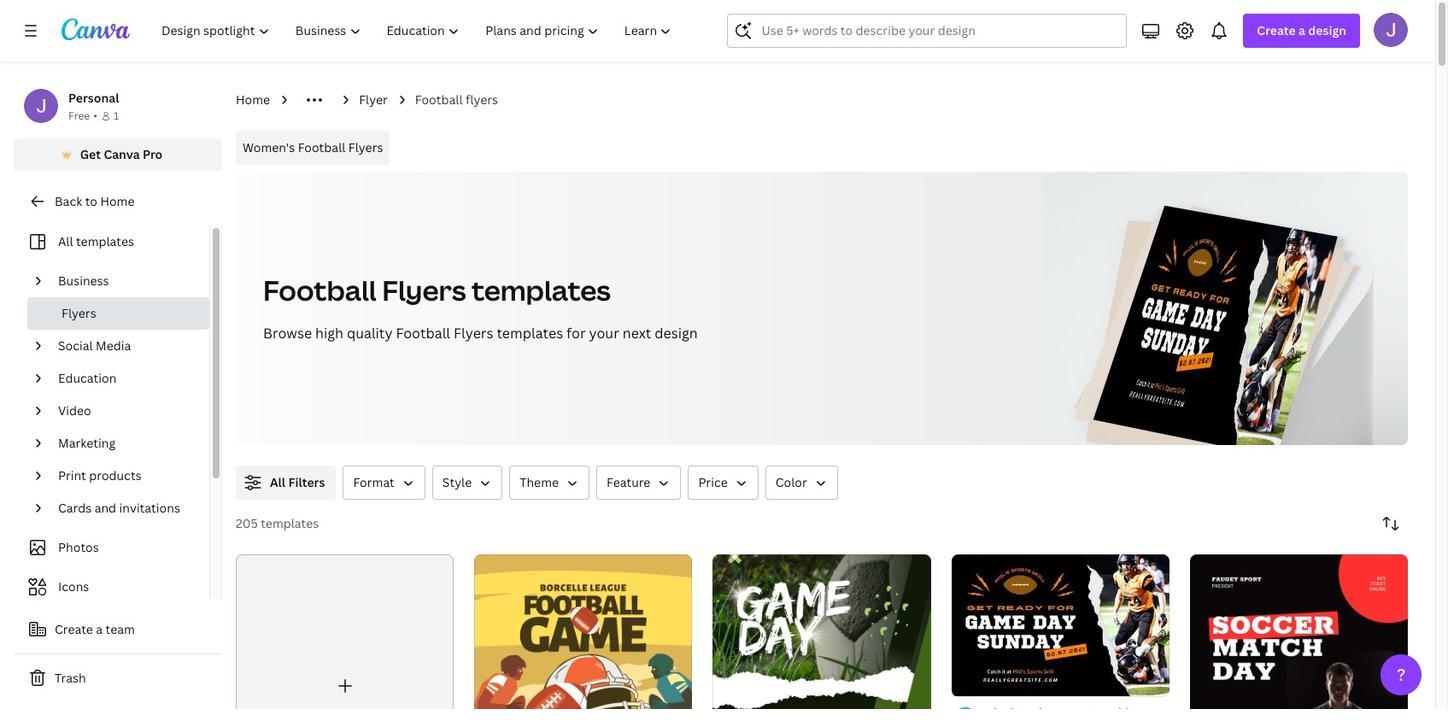 Task type: vqa. For each thing, say whether or not it's contained in the screenshot.
topmost HOME
yes



Task type: locate. For each thing, give the bounding box(es) containing it.
1 vertical spatial home
[[100, 193, 135, 209]]

football flyers templates image
[[1044, 172, 1409, 445], [1094, 206, 1339, 457]]

next
[[623, 324, 652, 343]]

0 vertical spatial home
[[236, 91, 270, 108]]

templates down 'all filters' button
[[261, 515, 319, 532]]

templates inside 'link'
[[76, 233, 134, 250]]

design left jacob simon icon
[[1309, 22, 1347, 38]]

color button
[[766, 466, 838, 500]]

all down back
[[58, 233, 73, 250]]

browse high quality football flyers templates for your next design
[[263, 324, 698, 343]]

marketing
[[58, 435, 115, 451]]

products
[[89, 468, 142, 484]]

1 horizontal spatial design
[[1309, 22, 1347, 38]]

0 horizontal spatial create
[[55, 621, 93, 638]]

all filters button
[[236, 466, 336, 500]]

all left filters
[[270, 474, 286, 491]]

a inside create a team 'button'
[[96, 621, 103, 638]]

0 horizontal spatial a
[[96, 621, 103, 638]]

icons link
[[24, 571, 199, 603]]

flyers
[[349, 139, 383, 156], [382, 272, 466, 309], [62, 305, 96, 321], [454, 324, 494, 343]]

create for create a team
[[55, 621, 93, 638]]

design
[[1309, 22, 1347, 38], [655, 324, 698, 343]]

format button
[[343, 466, 426, 500]]

home up women's
[[236, 91, 270, 108]]

Sort by button
[[1374, 507, 1409, 541]]

home right to
[[100, 193, 135, 209]]

0 vertical spatial design
[[1309, 22, 1347, 38]]

all inside 'link'
[[58, 233, 73, 250]]

flyers down flyer link
[[349, 139, 383, 156]]

1 vertical spatial all
[[270, 474, 286, 491]]

icons
[[58, 579, 89, 595]]

get canva pro button
[[14, 138, 222, 171]]

back
[[55, 193, 82, 209]]

all inside button
[[270, 474, 286, 491]]

women's football flyers
[[243, 139, 383, 156]]

templates up for
[[472, 272, 611, 309]]

a
[[1299, 22, 1306, 38], [96, 621, 103, 638]]

1 horizontal spatial a
[[1299, 22, 1306, 38]]

get canva pro
[[80, 146, 163, 162]]

home
[[236, 91, 270, 108], [100, 193, 135, 209]]

business link
[[51, 265, 199, 297]]

team
[[106, 621, 135, 638]]

flyers down football flyers templates
[[454, 324, 494, 343]]

0 vertical spatial create
[[1258, 22, 1296, 38]]

free •
[[68, 109, 97, 123]]

cards and invitations link
[[51, 492, 199, 525]]

video link
[[51, 395, 199, 427]]

templates
[[76, 233, 134, 250], [472, 272, 611, 309], [497, 324, 563, 343], [261, 515, 319, 532]]

trash link
[[14, 662, 222, 696]]

quality
[[347, 324, 393, 343]]

flyers up "social"
[[62, 305, 96, 321]]

create inside 'button'
[[55, 621, 93, 638]]

football right women's
[[298, 139, 346, 156]]

cards
[[58, 500, 92, 516]]

your
[[589, 324, 620, 343]]

feature
[[607, 474, 651, 491]]

women's football flyers link
[[236, 131, 390, 165]]

create inside dropdown button
[[1258, 22, 1296, 38]]

women's
[[243, 139, 295, 156]]

back to home link
[[14, 185, 222, 219]]

templates down the back to home
[[76, 233, 134, 250]]

get
[[80, 146, 101, 162]]

1 horizontal spatial create
[[1258, 22, 1296, 38]]

0 vertical spatial all
[[58, 233, 73, 250]]

design right next
[[655, 324, 698, 343]]

football flyers templates
[[263, 272, 611, 309]]

print products
[[58, 468, 142, 484]]

all
[[58, 233, 73, 250], [270, 474, 286, 491]]

1 vertical spatial design
[[655, 324, 698, 343]]

None search field
[[728, 14, 1128, 48]]

1
[[114, 109, 119, 123]]

media
[[96, 338, 131, 354]]

jacob simon image
[[1374, 13, 1409, 47]]

to
[[85, 193, 97, 209]]

all for all templates
[[58, 233, 73, 250]]

templates left for
[[497, 324, 563, 343]]

price
[[699, 474, 728, 491]]

canva
[[104, 146, 140, 162]]

social media link
[[51, 330, 199, 362]]

football
[[415, 91, 463, 108], [298, 139, 346, 156], [263, 272, 377, 309], [396, 324, 451, 343]]

flyers up quality
[[382, 272, 466, 309]]

flyers inside women's football flyers link
[[349, 139, 383, 156]]

0 horizontal spatial all
[[58, 233, 73, 250]]

create
[[1258, 22, 1296, 38], [55, 621, 93, 638]]

a inside create a design dropdown button
[[1299, 22, 1306, 38]]

1 vertical spatial create
[[55, 621, 93, 638]]

social
[[58, 338, 93, 354]]

theme
[[520, 474, 559, 491]]

0 vertical spatial a
[[1299, 22, 1306, 38]]

1 horizontal spatial all
[[270, 474, 286, 491]]

1 vertical spatial a
[[96, 621, 103, 638]]

invitations
[[119, 500, 180, 516]]

0 horizontal spatial design
[[655, 324, 698, 343]]

style
[[443, 474, 472, 491]]

filters
[[288, 474, 325, 491]]



Task type: describe. For each thing, give the bounding box(es) containing it.
price button
[[688, 466, 759, 500]]

trash
[[55, 670, 86, 686]]

flyer link
[[359, 91, 388, 109]]

create a design button
[[1244, 14, 1361, 48]]

football down football flyers templates
[[396, 324, 451, 343]]

video
[[58, 403, 91, 419]]

cards and invitations
[[58, 500, 180, 516]]

style button
[[432, 466, 503, 500]]

football left flyers at the left top
[[415, 91, 463, 108]]

football flyers
[[415, 91, 498, 108]]

green and white modern football game day flyer image
[[713, 555, 931, 709]]

photos link
[[24, 532, 199, 564]]

1 horizontal spatial home
[[236, 91, 270, 108]]

feature button
[[597, 466, 682, 500]]

all templates link
[[24, 226, 199, 258]]

Search search field
[[762, 15, 1117, 47]]

a for team
[[96, 621, 103, 638]]

205 templates
[[236, 515, 319, 532]]

print
[[58, 468, 86, 484]]

create a design
[[1258, 22, 1347, 38]]

format
[[353, 474, 395, 491]]

design inside dropdown button
[[1309, 22, 1347, 38]]

high
[[315, 324, 344, 343]]

create for create a design
[[1258, 22, 1296, 38]]

education link
[[51, 362, 199, 395]]

business
[[58, 273, 109, 289]]

and
[[95, 500, 116, 516]]

top level navigation element
[[150, 14, 687, 48]]

photos
[[58, 539, 99, 556]]

back to home
[[55, 193, 135, 209]]

all filters
[[270, 474, 325, 491]]

all templates
[[58, 233, 134, 250]]

pro
[[143, 146, 163, 162]]

football up high
[[263, 272, 377, 309]]

for
[[567, 324, 586, 343]]

flyer
[[359, 91, 388, 108]]

a for design
[[1299, 22, 1306, 38]]

black and red simple soccer football flyer image
[[1191, 555, 1409, 709]]

theme button
[[510, 466, 590, 500]]

football game flyer image
[[475, 555, 693, 709]]

education
[[58, 370, 117, 386]]

black and orange graphic dynamic sports football flyer image
[[952, 555, 1170, 696]]

create a team
[[55, 621, 135, 638]]

free
[[68, 109, 90, 123]]

•
[[93, 109, 97, 123]]

205
[[236, 515, 258, 532]]

color
[[776, 474, 808, 491]]

create a team button
[[14, 613, 222, 647]]

personal
[[68, 90, 119, 106]]

social media
[[58, 338, 131, 354]]

print products link
[[51, 460, 199, 492]]

all for all filters
[[270, 474, 286, 491]]

flyers
[[466, 91, 498, 108]]

marketing link
[[51, 427, 199, 460]]

home link
[[236, 91, 270, 109]]

browse
[[263, 324, 312, 343]]

0 horizontal spatial home
[[100, 193, 135, 209]]



